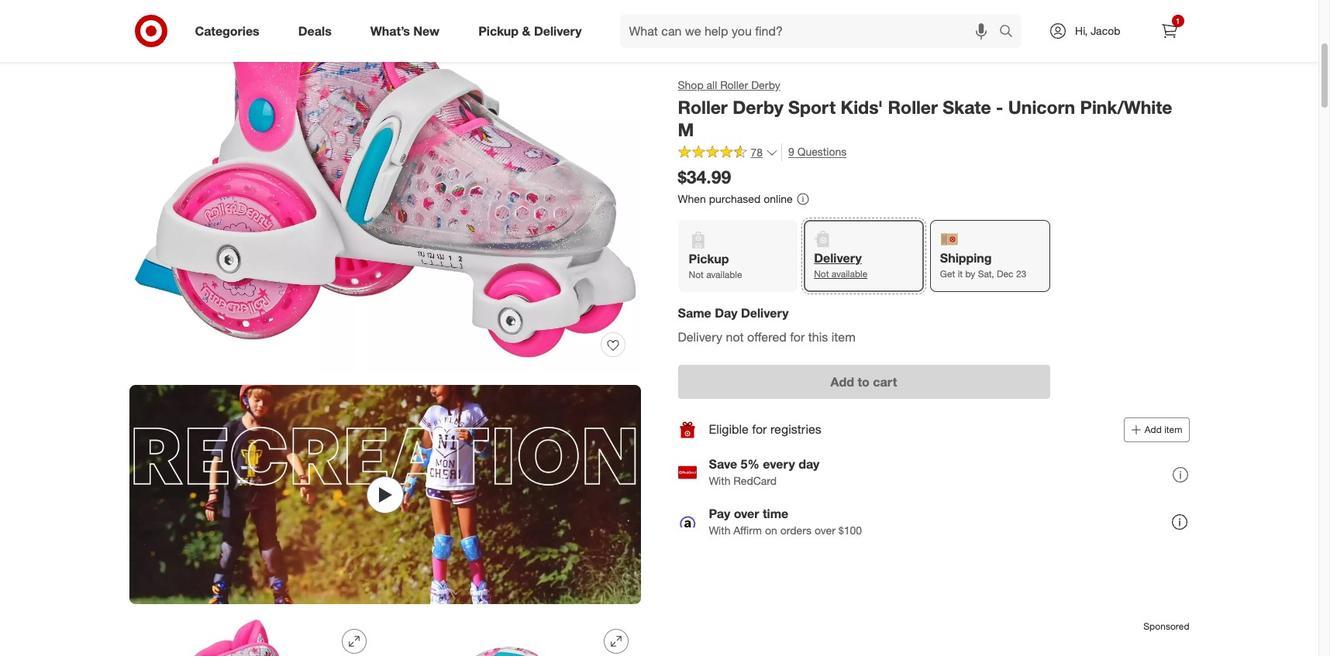 Task type: describe. For each thing, give the bounding box(es) containing it.
to
[[858, 374, 870, 390]]

1 vertical spatial derby
[[733, 96, 784, 118]]

what's
[[370, 23, 410, 38]]

new
[[414, 23, 440, 38]]

delivery not available
[[814, 250, 868, 280]]

0 vertical spatial item
[[832, 329, 856, 345]]

deals
[[298, 23, 332, 38]]

roller right kids'
[[888, 96, 938, 118]]

1 link
[[1152, 14, 1187, 48]]

questions
[[798, 145, 847, 159]]

cart
[[873, 374, 897, 390]]

0 horizontal spatial for
[[752, 422, 767, 438]]

&
[[522, 23, 531, 38]]

roller derby sport kids&#39; roller skate - unicorn pink/white m, 4 of 8 image
[[391, 617, 641, 657]]

get
[[940, 268, 955, 280]]

pickup for &
[[478, 23, 519, 38]]

shipping get it by sat, dec 23
[[940, 250, 1027, 280]]

shipping
[[940, 250, 992, 266]]

roller derby sport kids&#39; roller skate - unicorn pink/white m, 1 of 8 image
[[129, 0, 641, 373]]

unicorn
[[1008, 96, 1075, 118]]

0 vertical spatial over
[[734, 507, 759, 522]]

same day delivery
[[678, 306, 789, 321]]

add for add item
[[1145, 424, 1162, 436]]

skate
[[943, 96, 991, 118]]

deals link
[[285, 14, 351, 48]]

$34.99
[[678, 166, 731, 188]]

available for pickup
[[706, 269, 742, 281]]

m
[[678, 118, 694, 140]]

search
[[992, 24, 1030, 40]]

day
[[715, 306, 738, 321]]

not for pickup
[[689, 269, 704, 281]]

search button
[[992, 14, 1030, 51]]

roller derby sport kids&#39; roller skate - unicorn pink/white m, 3 of 8 image
[[129, 617, 379, 657]]

not for delivery
[[814, 268, 829, 280]]

$100
[[839, 524, 862, 538]]

by
[[966, 268, 976, 280]]

1 horizontal spatial for
[[790, 329, 805, 345]]

pickup for not
[[689, 251, 729, 267]]

1
[[1176, 16, 1180, 26]]

eligible
[[709, 422, 749, 438]]

delivery inside the delivery not available
[[814, 250, 862, 266]]

-
[[996, 96, 1003, 118]]

78
[[751, 146, 763, 159]]

pay over time with affirm on orders over $100
[[709, 507, 862, 538]]

registries
[[771, 422, 822, 438]]

23
[[1016, 268, 1027, 280]]

pickup & delivery link
[[465, 14, 601, 48]]

categories link
[[182, 14, 279, 48]]

when purchased online
[[678, 192, 793, 206]]

when
[[678, 192, 706, 206]]

delivery not offered for this item
[[678, 329, 856, 345]]

eligible for registries
[[709, 422, 822, 438]]

offered
[[747, 329, 787, 345]]

item inside button
[[1165, 424, 1183, 436]]

shop all roller derby roller derby sport kids' roller skate - unicorn pink/white m
[[678, 78, 1173, 140]]

pink/white
[[1080, 96, 1173, 118]]

sat,
[[978, 268, 994, 280]]

with inside save 5% every day with redcard
[[709, 475, 731, 488]]

0 vertical spatial derby
[[751, 78, 780, 91]]

roller down all
[[678, 96, 728, 118]]

every
[[763, 457, 795, 472]]

roller right all
[[720, 78, 748, 91]]

pickup & delivery
[[478, 23, 582, 38]]



Task type: locate. For each thing, give the bounding box(es) containing it.
derby
[[751, 78, 780, 91], [733, 96, 784, 118]]

what's new
[[370, 23, 440, 38]]

1 with from the top
[[709, 475, 731, 488]]

derby up 78
[[733, 96, 784, 118]]

1 horizontal spatial item
[[1165, 424, 1183, 436]]

pickup
[[478, 23, 519, 38], [689, 251, 729, 267]]

add
[[831, 374, 854, 390], [1145, 424, 1162, 436]]

hi, jacob
[[1075, 24, 1121, 37]]

1 horizontal spatial available
[[832, 268, 868, 280]]

0 horizontal spatial available
[[706, 269, 742, 281]]

jacob
[[1091, 24, 1121, 37]]

derby right all
[[751, 78, 780, 91]]

item
[[832, 329, 856, 345], [1165, 424, 1183, 436]]

sport
[[789, 96, 836, 118]]

on
[[765, 524, 777, 538]]

9
[[789, 145, 795, 159]]

add item button
[[1124, 418, 1190, 443]]

1 vertical spatial item
[[1165, 424, 1183, 436]]

1 vertical spatial for
[[752, 422, 767, 438]]

9 questions link
[[782, 144, 847, 162]]

available inside the delivery not available
[[832, 268, 868, 280]]

pickup left &
[[478, 23, 519, 38]]

purchased
[[709, 192, 761, 206]]

sponsored
[[1144, 621, 1190, 633]]

available for delivery
[[832, 268, 868, 280]]

shop
[[678, 78, 704, 91]]

78 link
[[678, 144, 778, 163]]

with down pay
[[709, 524, 731, 538]]

with inside pay over time with affirm on orders over $100
[[709, 524, 731, 538]]

dec
[[997, 268, 1014, 280]]

pickup up same
[[689, 251, 729, 267]]

1 vertical spatial add
[[1145, 424, 1162, 436]]

redcard
[[734, 475, 777, 488]]

hi,
[[1075, 24, 1088, 37]]

available inside pickup not available
[[706, 269, 742, 281]]

1 vertical spatial with
[[709, 524, 731, 538]]

not up same
[[689, 269, 704, 281]]

roller
[[720, 78, 748, 91], [678, 96, 728, 118], [888, 96, 938, 118]]

add to cart
[[831, 374, 897, 390]]

not inside pickup not available
[[689, 269, 704, 281]]

0 horizontal spatial over
[[734, 507, 759, 522]]

not
[[726, 329, 744, 345]]

pickup not available
[[689, 251, 742, 281]]

online
[[764, 192, 793, 206]]

0 horizontal spatial add
[[831, 374, 854, 390]]

add to cart button
[[678, 365, 1050, 399]]

not up this
[[814, 268, 829, 280]]

categories
[[195, 23, 260, 38]]

over
[[734, 507, 759, 522], [815, 524, 836, 538]]

0 horizontal spatial not
[[689, 269, 704, 281]]

orders
[[780, 524, 812, 538]]

What can we help you find? suggestions appear below search field
[[620, 14, 1003, 48]]

1 horizontal spatial add
[[1145, 424, 1162, 436]]

for
[[790, 329, 805, 345], [752, 422, 767, 438]]

0 vertical spatial with
[[709, 475, 731, 488]]

not inside the delivery not available
[[814, 268, 829, 280]]

over left $100
[[815, 524, 836, 538]]

1 vertical spatial over
[[815, 524, 836, 538]]

5%
[[741, 457, 760, 472]]

0 horizontal spatial item
[[832, 329, 856, 345]]

0 horizontal spatial pickup
[[478, 23, 519, 38]]

not
[[814, 268, 829, 280], [689, 269, 704, 281]]

time
[[763, 507, 789, 522]]

0 vertical spatial pickup
[[478, 23, 519, 38]]

same
[[678, 306, 712, 321]]

for left this
[[790, 329, 805, 345]]

1 horizontal spatial pickup
[[689, 251, 729, 267]]

with down the save
[[709, 475, 731, 488]]

1 horizontal spatial over
[[815, 524, 836, 538]]

this
[[808, 329, 828, 345]]

over up affirm
[[734, 507, 759, 522]]

2 with from the top
[[709, 524, 731, 538]]

add item
[[1145, 424, 1183, 436]]

9 questions
[[789, 145, 847, 159]]

what's new link
[[357, 14, 459, 48]]

day
[[799, 457, 820, 472]]

0 vertical spatial for
[[790, 329, 805, 345]]

with
[[709, 475, 731, 488], [709, 524, 731, 538]]

for right eligible
[[752, 422, 767, 438]]

0 vertical spatial add
[[831, 374, 854, 390]]

delivery
[[534, 23, 582, 38], [814, 250, 862, 266], [741, 306, 789, 321], [678, 329, 723, 345]]

roller derby sport kids&#39; roller skate - unicorn pink/white m, 2 of 8, play video image
[[129, 385, 641, 605]]

add for add to cart
[[831, 374, 854, 390]]

save
[[709, 457, 737, 472]]

pickup inside pickup not available
[[689, 251, 729, 267]]

available
[[832, 268, 868, 280], [706, 269, 742, 281]]

pay
[[709, 507, 730, 522]]

1 vertical spatial pickup
[[689, 251, 729, 267]]

save 5% every day with redcard
[[709, 457, 820, 488]]

affirm
[[734, 524, 762, 538]]

it
[[958, 268, 963, 280]]

all
[[707, 78, 717, 91]]

1 horizontal spatial not
[[814, 268, 829, 280]]

kids'
[[841, 96, 883, 118]]



Task type: vqa. For each thing, say whether or not it's contained in the screenshot.
With in the Save 5% every day With RedCard
yes



